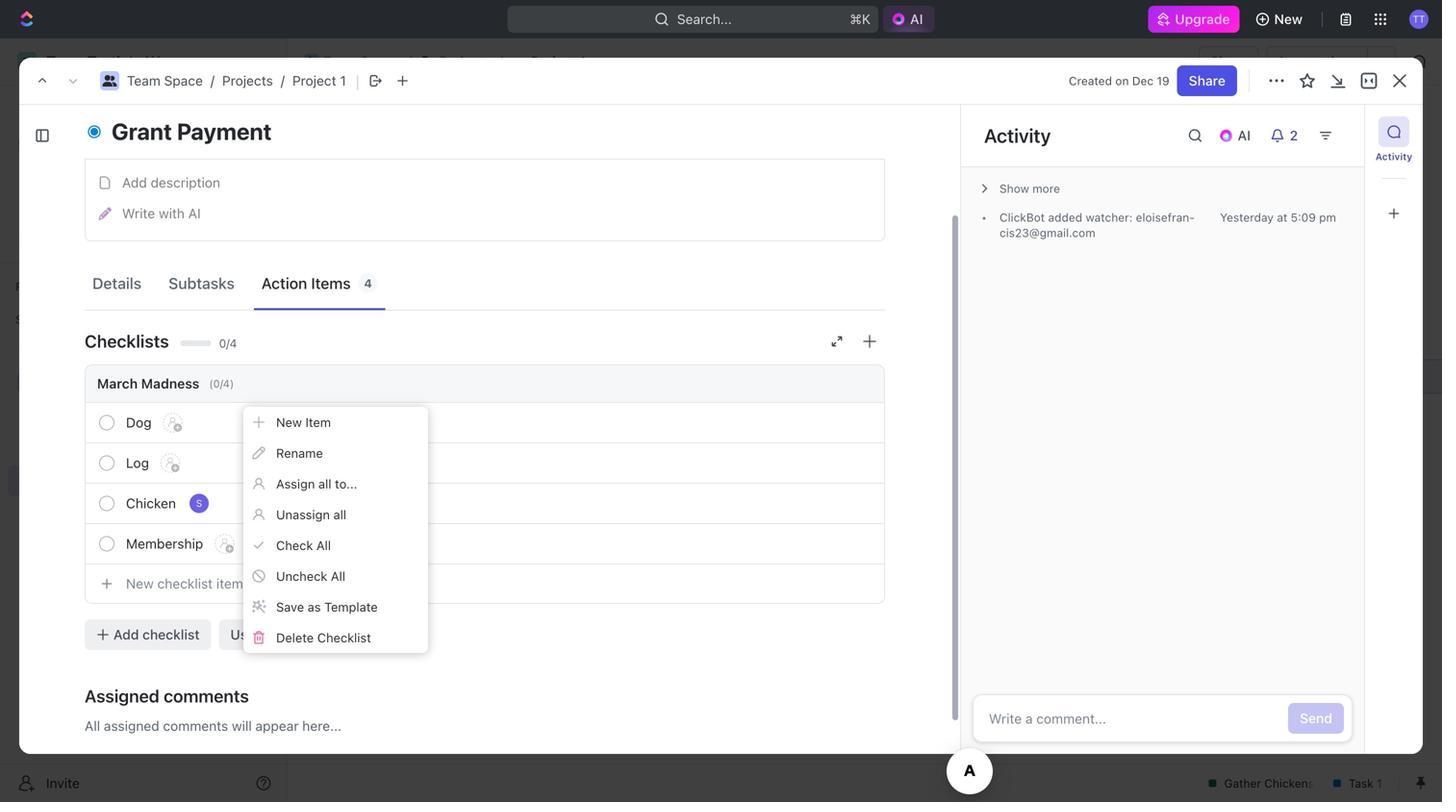 Task type: locate. For each thing, give the bounding box(es) containing it.
checklist down the new checklist item
[[143, 627, 200, 643]]

new left item at the left bottom of page
[[276, 415, 302, 430]]

user group image up team space / projects / project 1 |
[[306, 57, 318, 66]]

assigned for assigned to
[[362, 92, 421, 108]]

eloisefran cis23@gmail.com
[[1000, 211, 1195, 240]]

add down automations 'button'
[[1303, 124, 1329, 140]]

share button
[[1199, 46, 1259, 77], [1177, 65, 1237, 96]]

space down checklists
[[83, 375, 122, 391]]

2 horizontal spatial new
[[1275, 11, 1303, 27]]

0 vertical spatial assigned
[[362, 92, 421, 108]]

share down upgrade
[[1211, 53, 1247, 69]]

2 vertical spatial space
[[83, 375, 122, 391]]

0 horizontal spatial team
[[46, 375, 80, 391]]

0 horizontal spatial assigned
[[85, 686, 160, 707]]

project 1 link
[[507, 50, 591, 73], [292, 73, 346, 89]]

team space link up assigned to
[[299, 50, 404, 73]]

use template button
[[219, 620, 327, 650]]

projects link inside 'tree'
[[58, 400, 225, 431]]

new
[[1275, 11, 1303, 27], [276, 415, 302, 430], [126, 576, 154, 592]]

0 horizontal spatial space
[[83, 375, 122, 391]]

unassign all
[[276, 508, 346, 522]]

spaces
[[15, 313, 56, 326]]

write
[[122, 205, 155, 221]]

0 vertical spatial all
[[318, 477, 331, 491]]

all left assigned
[[85, 718, 100, 734]]

0 vertical spatial comments
[[164, 686, 249, 707]]

1 horizontal spatial project
[[531, 53, 576, 69]]

1 vertical spatial project
[[292, 73, 336, 89]]

user group image up status
[[102, 75, 117, 87]]

team space link up home link
[[127, 73, 203, 89]]

new inside button
[[1275, 11, 1303, 27]]

team space up |
[[323, 53, 399, 69]]

all
[[316, 538, 331, 553], [331, 569, 345, 584], [85, 718, 100, 734]]

checklist for add
[[143, 627, 200, 643]]

added
[[1048, 211, 1083, 224]]

19
[[1157, 74, 1170, 88]]

assigned
[[362, 92, 421, 108], [85, 686, 160, 707]]

assigned comments
[[85, 686, 249, 707]]

1 horizontal spatial team
[[127, 73, 161, 89]]

1 vertical spatial projects
[[222, 73, 273, 89]]

1 vertical spatial share
[[1189, 73, 1226, 89]]

1 horizontal spatial task
[[1332, 124, 1362, 140]]

team space link
[[299, 50, 404, 73], [127, 73, 203, 89], [46, 368, 275, 398]]

Search tasks... text field
[[1203, 219, 1395, 248]]

/ up assigned to
[[408, 53, 412, 69]]

0 vertical spatial task
[[1332, 124, 1362, 140]]

use template
[[230, 627, 315, 643]]

1 vertical spatial all
[[331, 569, 345, 584]]

checklist left item
[[157, 576, 213, 592]]

1 vertical spatial team
[[127, 73, 161, 89]]

space up assigned to
[[360, 53, 399, 69]]

items
[[311, 274, 351, 293]]

all right check
[[316, 538, 331, 553]]

1 horizontal spatial assigned
[[362, 92, 421, 108]]

projects down march
[[58, 407, 109, 423]]

1 vertical spatial comments
[[163, 718, 228, 734]]

1 vertical spatial new
[[276, 415, 302, 430]]

uncheck
[[276, 569, 327, 584]]

add task for the topmost add task button
[[1303, 124, 1362, 140]]

2 horizontal spatial user group image
[[306, 57, 318, 66]]

0 vertical spatial user group image
[[306, 57, 318, 66]]

1 vertical spatial space
[[164, 73, 203, 89]]

2 horizontal spatial space
[[360, 53, 399, 69]]

share button down upgrade
[[1199, 46, 1259, 77]]

project
[[531, 53, 576, 69], [292, 73, 336, 89]]

user group image down spaces
[[20, 377, 34, 389]]

team space inside sidebar navigation
[[46, 375, 122, 391]]

0 vertical spatial 1
[[580, 53, 586, 69]]

1 horizontal spatial new
[[276, 415, 302, 430]]

sidebar navigation
[[0, 38, 288, 802]]

0 horizontal spatial team space
[[46, 375, 122, 391]]

share right 19
[[1189, 73, 1226, 89]]

as
[[308, 600, 321, 614]]

1 vertical spatial task
[[416, 402, 445, 418]]

all up save as template
[[331, 569, 345, 584]]

1 horizontal spatial user group image
[[102, 75, 117, 87]]

template
[[259, 627, 315, 643]]

checklist
[[157, 576, 213, 592], [143, 627, 200, 643]]

at
[[1277, 211, 1288, 224]]

2 vertical spatial new
[[126, 576, 154, 592]]

0 horizontal spatial 1
[[340, 73, 346, 89]]

1 horizontal spatial all
[[333, 508, 346, 522]]

inbox link
[[8, 126, 279, 157]]

1 vertical spatial 1
[[340, 73, 346, 89]]

share
[[1211, 53, 1247, 69], [1189, 73, 1226, 89]]

team space / projects / project 1 |
[[127, 71, 360, 90]]

0 horizontal spatial add task
[[388, 402, 445, 418]]

assigned left to
[[362, 92, 421, 108]]

0 horizontal spatial project
[[292, 73, 336, 89]]

item
[[305, 415, 331, 430]]

all down to...
[[333, 508, 346, 522]]

1 vertical spatial user group image
[[102, 75, 117, 87]]

0 vertical spatial all
[[316, 538, 331, 553]]

2 vertical spatial user group image
[[20, 377, 34, 389]]

/ up payment
[[211, 73, 215, 89]]

assigned up assigned
[[85, 686, 160, 707]]

projects link down march
[[58, 400, 225, 431]]

add right item at the left bottom of page
[[388, 402, 413, 418]]

0 horizontal spatial projects
[[58, 407, 109, 423]]

all for check all
[[316, 538, 331, 553]]

0 horizontal spatial all
[[318, 477, 331, 491]]

1 vertical spatial assigned
[[85, 686, 160, 707]]

project 1
[[531, 53, 586, 69]]

clickbot
[[1000, 211, 1045, 224]]

checklists
[[85, 331, 169, 352]]

0 vertical spatial share
[[1211, 53, 1247, 69]]

add
[[1303, 124, 1329, 140], [122, 175, 147, 190], [388, 402, 413, 418], [114, 627, 139, 643]]

projects left project 1
[[440, 53, 490, 69]]

0 vertical spatial new
[[1275, 11, 1303, 27]]

created
[[1069, 74, 1112, 88]]

activity inside task sidebar navigation tab list
[[1376, 151, 1413, 162]]

created on dec 19
[[1069, 74, 1170, 88]]

to...
[[335, 477, 357, 491]]

new checklist item
[[126, 576, 243, 592]]

assigned inside dropdown button
[[85, 686, 160, 707]]

comments down assigned comments
[[163, 718, 228, 734]]

0 horizontal spatial activity
[[984, 124, 1051, 147]]

chicken
[[126, 496, 176, 511]]

2 vertical spatial team
[[46, 375, 80, 391]]

0 vertical spatial team space
[[323, 53, 399, 69]]

all for assign
[[318, 477, 331, 491]]

space
[[360, 53, 399, 69], [164, 73, 203, 89], [83, 375, 122, 391]]

0 horizontal spatial user group image
[[20, 377, 34, 389]]

add task
[[1303, 124, 1362, 140], [388, 402, 445, 418]]

1 horizontal spatial activity
[[1376, 151, 1413, 162]]

1 vertical spatial add task button
[[379, 399, 452, 422]]

user group image
[[306, 57, 318, 66], [102, 75, 117, 87], [20, 377, 34, 389]]

0 vertical spatial add task
[[1303, 124, 1362, 140]]

1 inside team space / projects / project 1 |
[[340, 73, 346, 89]]

home link
[[8, 93, 279, 124]]

1 horizontal spatial add task button
[[1292, 116, 1373, 147]]

0 vertical spatial team
[[323, 53, 357, 69]]

0 horizontal spatial project 1 link
[[292, 73, 346, 89]]

1 horizontal spatial projects
[[222, 73, 273, 89]]

send button
[[1289, 703, 1344, 734]]

assignees
[[802, 227, 859, 240]]

yesterday
[[1220, 211, 1274, 224]]

0 horizontal spatial task
[[416, 402, 445, 418]]

2 vertical spatial projects
[[58, 407, 109, 423]]

assignees button
[[778, 222, 868, 245]]

team up |
[[323, 53, 357, 69]]

favorites
[[15, 280, 66, 293]]

team left march
[[46, 375, 80, 391]]

1 horizontal spatial space
[[164, 73, 203, 89]]

0 vertical spatial checklist
[[157, 576, 213, 592]]

team space link up "dog"
[[46, 368, 275, 398]]

all left to...
[[318, 477, 331, 491]]

1 vertical spatial team space
[[46, 375, 122, 391]]

1 vertical spatial checklist
[[143, 627, 200, 643]]

projects link
[[416, 50, 495, 73], [222, 73, 273, 89], [58, 400, 225, 431]]

checklist inside button
[[143, 627, 200, 643]]

1 vertical spatial activity
[[1376, 151, 1413, 162]]

new up automations
[[1275, 11, 1303, 27]]

2 horizontal spatial projects
[[440, 53, 490, 69]]

comments up all assigned comments will appear here...
[[164, 686, 249, 707]]

add task button
[[1292, 116, 1373, 147], [379, 399, 452, 422]]

new down membership
[[126, 576, 154, 592]]

0 vertical spatial projects
[[440, 53, 490, 69]]

tree containing team space
[[8, 335, 279, 595]]

template
[[324, 600, 378, 614]]

team inside team space / projects / project 1 |
[[127, 73, 161, 89]]

appear
[[255, 718, 299, 734]]

assign all to...
[[276, 477, 357, 491]]

1 vertical spatial add task
[[388, 402, 445, 418]]

write with ai button
[[91, 198, 878, 229]]

1 horizontal spatial add task
[[1303, 124, 1362, 140]]

0 vertical spatial activity
[[984, 124, 1051, 147]]

grant payment
[[112, 118, 272, 145]]

projects up payment
[[222, 73, 273, 89]]

1 vertical spatial all
[[333, 508, 346, 522]]

user group image inside sidebar navigation
[[20, 377, 34, 389]]

all
[[318, 477, 331, 491], [333, 508, 346, 522]]

2 horizontal spatial team
[[323, 53, 357, 69]]

favorites button
[[8, 275, 85, 298]]

uncheck all
[[276, 569, 345, 584]]

team up home link
[[127, 73, 161, 89]]

assigned comments button
[[85, 674, 885, 720]]

hide button
[[991, 222, 1032, 245]]

task
[[1332, 124, 1362, 140], [416, 402, 445, 418]]

0 vertical spatial project
[[531, 53, 576, 69]]

team space down checklists
[[46, 375, 122, 391]]

in progress
[[359, 273, 437, 286]]

all for uncheck all
[[331, 569, 345, 584]]

add task for leftmost add task button
[[388, 402, 445, 418]]

comments
[[164, 686, 249, 707], [163, 718, 228, 734]]

all for unassign
[[333, 508, 346, 522]]

new for new item
[[276, 415, 302, 430]]

1
[[580, 53, 586, 69], [340, 73, 346, 89]]

space up home link
[[164, 73, 203, 89]]

0 horizontal spatial new
[[126, 576, 154, 592]]

tree
[[8, 335, 279, 595]]



Task type: vqa. For each thing, say whether or not it's contained in the screenshot.
the right the business time image
no



Task type: describe. For each thing, give the bounding box(es) containing it.
1 horizontal spatial 1
[[580, 53, 586, 69]]

check
[[276, 538, 313, 553]]

upgrade link
[[1148, 6, 1240, 33]]

subtasks button
[[161, 266, 242, 301]]

grant
[[112, 118, 172, 145]]

projects inside sidebar navigation
[[58, 407, 109, 423]]

with
[[159, 205, 185, 221]]

dog
[[126, 415, 152, 431]]

dec
[[1132, 74, 1154, 88]]

add description button
[[91, 167, 878, 198]]

to
[[425, 92, 438, 108]]

assigned
[[104, 718, 159, 734]]

upgrade
[[1175, 11, 1230, 27]]

will
[[232, 718, 252, 734]]

new button
[[1248, 4, 1314, 35]]

dates
[[634, 92, 671, 108]]

share button right 19
[[1177, 65, 1237, 96]]

new for new checklist item
[[126, 576, 154, 592]]

dashboards
[[46, 199, 121, 215]]

0/4
[[219, 337, 237, 350]]

cis23@gmail.com
[[1000, 211, 1195, 240]]

save
[[276, 600, 304, 614]]

0 vertical spatial add task button
[[1292, 116, 1373, 147]]

share for share button right of 19
[[1189, 73, 1226, 89]]

inbox
[[46, 133, 80, 149]]

pm
[[1319, 211, 1337, 224]]

add up assigned comments
[[114, 627, 139, 643]]

0 horizontal spatial add task button
[[379, 399, 452, 422]]

/ left |
[[281, 73, 285, 89]]

new item
[[276, 415, 331, 430]]

delete checklist
[[276, 631, 371, 645]]

delete
[[276, 631, 314, 645]]

assigned for assigned comments
[[85, 686, 160, 707]]

march madness (0/4)
[[97, 376, 234, 392]]

automations
[[1277, 53, 1358, 69]]

ai
[[188, 205, 201, 221]]

hide
[[999, 227, 1024, 240]]

dashboards link
[[8, 191, 279, 222]]

share for share button under upgrade
[[1211, 53, 1247, 69]]

item
[[216, 576, 243, 592]]

1 horizontal spatial project 1 link
[[507, 50, 591, 73]]

home
[[46, 101, 83, 116]]

5:09
[[1291, 211, 1316, 224]]

checklist for new
[[157, 576, 213, 592]]

space inside sidebar navigation
[[83, 375, 122, 391]]

progress
[[374, 273, 437, 286]]

2 vertical spatial all
[[85, 718, 100, 734]]

search...
[[677, 11, 732, 27]]

payment
[[177, 118, 272, 145]]

0 vertical spatial space
[[360, 53, 399, 69]]

write with ai
[[122, 205, 201, 221]]

details
[[92, 274, 142, 293]]

projects link up payment
[[222, 73, 273, 89]]

projects link up to
[[416, 50, 495, 73]]

project inside team space / projects / project 1 |
[[292, 73, 336, 89]]

added watcher:
[[1045, 211, 1136, 224]]

in
[[359, 273, 371, 286]]

unassign
[[276, 508, 330, 522]]

tree inside sidebar navigation
[[8, 335, 279, 595]]

automations button
[[1268, 47, 1367, 76]]

march
[[97, 376, 138, 392]]

task sidebar navigation tab list
[[1373, 116, 1415, 229]]

check all
[[276, 538, 331, 553]]

on
[[1116, 74, 1129, 88]]

details button
[[85, 266, 149, 301]]

action items
[[262, 274, 351, 293]]

user group image inside team space link
[[306, 57, 318, 66]]

4
[[364, 277, 372, 290]]

space inside team space / projects / project 1 |
[[164, 73, 203, 89]]

send
[[1300, 711, 1333, 726]]

action
[[262, 274, 307, 293]]

team inside sidebar navigation
[[46, 375, 80, 391]]

add up dashboards link
[[122, 175, 147, 190]]

(0/4)
[[209, 378, 234, 390]]

checklist
[[317, 631, 371, 645]]

add checklist
[[114, 627, 200, 643]]

add checklist button
[[85, 620, 211, 650]]

task sidebar content section
[[960, 105, 1364, 754]]

save as template
[[276, 600, 378, 614]]

add description
[[122, 175, 220, 190]]

yesterday at 5:09 pm
[[1220, 211, 1337, 224]]

membership
[[126, 536, 203, 552]]

use
[[230, 627, 255, 643]]

comments inside dropdown button
[[164, 686, 249, 707]]

|
[[356, 71, 360, 90]]

all assigned comments will appear here...
[[85, 718, 342, 734]]

activity inside task sidebar content section
[[984, 124, 1051, 147]]

watcher:
[[1086, 211, 1133, 224]]

status
[[90, 92, 132, 108]]

/ left project 1
[[499, 53, 503, 69]]

assign
[[276, 477, 315, 491]]

eloisefran
[[1136, 211, 1195, 224]]

⌘k
[[850, 11, 871, 27]]

description
[[151, 175, 220, 190]]

user group image for team space link above "dog"
[[20, 377, 34, 389]]

new for new
[[1275, 11, 1303, 27]]

1 horizontal spatial team space
[[323, 53, 399, 69]]

assigned to
[[362, 92, 438, 108]]

log
[[126, 455, 149, 471]]

rename
[[276, 446, 323, 460]]

pencil image
[[98, 207, 111, 220]]

user group image for team space link over home link
[[102, 75, 117, 87]]

projects inside team space / projects / project 1 |
[[222, 73, 273, 89]]



